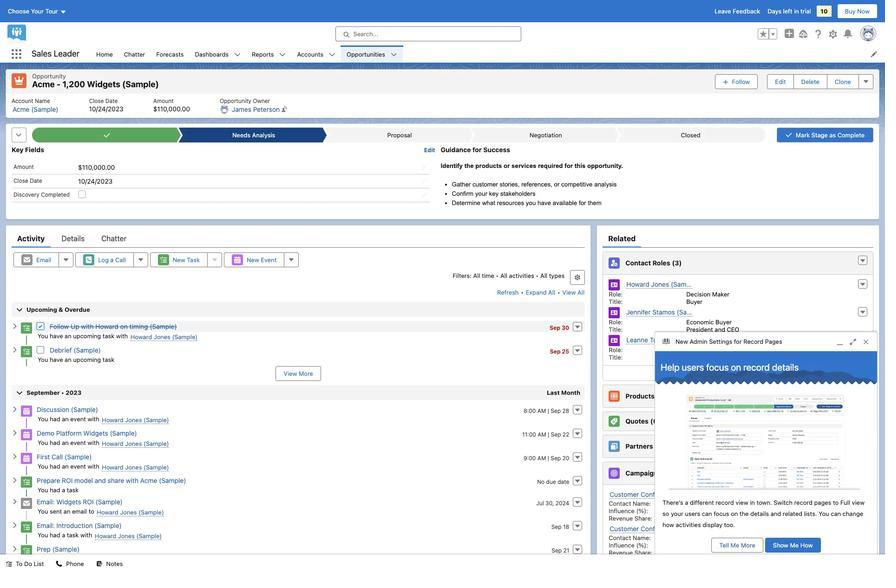 Task type: describe. For each thing, give the bounding box(es) containing it.
log a call button
[[75, 253, 134, 267]]

• left 2023
[[61, 389, 64, 397]]

have for you have an upcoming task
[[50, 356, 63, 364]]

quotes
[[625, 418, 648, 426]]

you inside there's a different record view in town. switch record pages to full view so your users can focus on the details and related lists. you can change how activities display too.
[[819, 510, 829, 518]]

sep left 25
[[550, 348, 561, 355]]

amount for amount
[[13, 164, 34, 171]]

sep left 30
[[550, 325, 560, 332]]

0 horizontal spatial edit
[[424, 147, 435, 154]]

a inside button
[[110, 256, 114, 264]]

customer inside contact roles element
[[696, 354, 723, 361]]

share: for leanne tomlin (sample)
[[634, 549, 652, 557]]

had inside you had a task with howard jones (sample)
[[50, 532, 60, 539]]

1 vertical spatial 10/24/2023
[[78, 178, 113, 185]]

0 vertical spatial |
[[548, 408, 549, 415]]

task down you have an upcoming task with howard jones (sample)
[[103, 356, 114, 364]]

$36,663.00 for jennifer
[[686, 515, 719, 522]]

task down prep (sample)
[[67, 555, 79, 563]]

campaign influence (3+)
[[625, 470, 705, 478]]

search...
[[353, 30, 378, 38]]

2 vertical spatial acme
[[140, 477, 157, 485]]

you down demo
[[38, 439, 48, 447]]

leave
[[715, 7, 731, 15]]

0 horizontal spatial record
[[716, 499, 734, 507]]

sep left 20 on the bottom right
[[551, 455, 561, 462]]

role: for leanne
[[609, 346, 623, 354]]

business user
[[686, 346, 726, 354]]

buy
[[845, 7, 856, 15]]

jennifer stamos (sample) image
[[609, 307, 620, 319]]

how
[[662, 522, 674, 529]]

close for close date 10/24/2023
[[89, 97, 104, 104]]

2 vertical spatial widgets
[[56, 498, 81, 506]]

• left expand
[[521, 289, 524, 296]]

task inside you had a task with howard jones (sample)
[[67, 532, 79, 539]]

filters: all time • all activities • all types
[[453, 272, 565, 280]]

you
[[526, 200, 536, 207]]

sep left the 21
[[552, 548, 562, 555]]

to do list button
[[0, 555, 49, 574]]

leader
[[54, 49, 79, 59]]

model
[[74, 477, 93, 485]]

(3)
[[672, 259, 682, 267]]

1 vertical spatial and
[[95, 477, 106, 485]]

2 view from the left
[[852, 499, 865, 507]]

view for view all
[[727, 370, 740, 377]]

you inside the you sent an email to howard jones (sample)
[[38, 508, 48, 516]]

task image for sep 25
[[21, 347, 32, 358]]

you down prepare
[[38, 487, 48, 494]]

influence for jennifer stamos (sample)
[[609, 508, 635, 515]]

september  •  2023
[[26, 389, 81, 397]]

sep left 22
[[551, 431, 561, 438]]

howard up you have an upcoming task with howard jones (sample)
[[95, 323, 118, 331]]

competitive
[[561, 181, 593, 188]]

your
[[31, 7, 44, 15]]

upcoming for you have an upcoming task
[[73, 356, 101, 364]]

(%): for leanne tomlin (sample)
[[636, 542, 648, 549]]

1 horizontal spatial roi
[[83, 498, 94, 506]]

0 vertical spatial buyer
[[686, 298, 703, 306]]

howard up prepare roi model and share with acme (sample) link
[[102, 464, 123, 471]]

howard up demo platform widgets (sample) at the left
[[102, 417, 123, 424]]

mark stage as complete button
[[777, 128, 873, 142]]

1 vertical spatial customer
[[610, 491, 639, 499]]

0 vertical spatial jennifer stamos (sample) link
[[626, 308, 704, 317]]

left
[[783, 7, 792, 15]]

(0) for partners (0)
[[655, 443, 665, 451]]

stamos inside campaign influence element
[[712, 500, 733, 508]]

task image
[[21, 522, 32, 533]]

2 customer conference - email invite (sample) from the top
[[610, 525, 745, 533]]

upcoming & overdue
[[26, 306, 90, 313]]

1 vertical spatial buyer
[[715, 319, 732, 326]]

(sample) inside the you sent an email to howard jones (sample)
[[138, 509, 164, 516]]

you down first
[[38, 463, 48, 470]]

3 had from the top
[[50, 463, 60, 470]]

help users focus on record details
[[661, 362, 799, 373]]

stamos inside contact roles element
[[652, 308, 675, 316]]

&
[[59, 306, 63, 313]]

you had a task for roi
[[38, 487, 79, 494]]

with right share
[[126, 477, 138, 485]]

am for (sample)
[[537, 455, 546, 462]]

user
[[713, 346, 726, 354]]

all left time
[[473, 272, 480, 280]]

jul 30, 2024
[[536, 500, 569, 507]]

0 vertical spatial roi
[[62, 477, 73, 485]]

| for (sample)
[[548, 455, 549, 462]]

11:00
[[522, 431, 536, 438]]

opportunities link
[[341, 46, 391, 63]]

a down prep (sample) link
[[62, 555, 65, 563]]

task inside you have an upcoming task with howard jones (sample)
[[103, 332, 114, 340]]

different
[[690, 499, 714, 507]]

1 customer conference - email invite (sample) link from the top
[[610, 491, 745, 499]]

2 vertical spatial email
[[682, 525, 698, 533]]

email: introduction (sample)
[[37, 522, 122, 530]]

text default image inside contact roles element
[[859, 258, 866, 264]]

influence (%): for leanne tomlin (sample)
[[609, 542, 648, 549]]

jones inside contact roles element
[[651, 280, 669, 288]]

completed
[[41, 192, 70, 198]]

1 horizontal spatial view
[[562, 289, 576, 296]]

types
[[549, 272, 565, 280]]

email inside button
[[36, 256, 51, 264]]

and inside there's a different record view in town. switch record pages to full view so your users can focus on the details and related lists. you can change how activities display too.
[[771, 510, 781, 518]]

campaign influence element
[[603, 462, 873, 574]]

mark
[[796, 131, 810, 139]]

email: widgets roi (sample)
[[37, 498, 123, 506]]

all left types
[[540, 272, 547, 280]]

0 horizontal spatial activities
[[509, 272, 534, 280]]

new for new admin settings for record pages
[[675, 338, 688, 346]]

1 horizontal spatial record
[[743, 362, 770, 373]]

revenue share: for jennifer
[[609, 515, 652, 522]]

sep 25
[[550, 348, 569, 355]]

for left "success"
[[472, 146, 482, 154]]

products
[[625, 393, 655, 400]]

how
[[800, 542, 813, 549]]

feedback
[[733, 7, 760, 15]]

1 vertical spatial -
[[677, 491, 680, 499]]

campaign
[[625, 470, 658, 478]]

tell me more
[[719, 542, 755, 549]]

new task button
[[150, 253, 208, 267]]

1 vertical spatial chatter link
[[101, 229, 127, 248]]

a inside you had a task with howard jones (sample)
[[62, 532, 65, 539]]

$36,663.00 for leanne
[[686, 549, 719, 557]]

howard jones (sample) image
[[609, 280, 620, 291]]

0 horizontal spatial view all link
[[562, 285, 585, 300]]

edit button
[[767, 74, 794, 89]]

details
[[62, 234, 85, 243]]

related
[[608, 234, 636, 243]]

home link
[[91, 46, 118, 63]]

as
[[829, 131, 836, 139]]

you had an event with howard jones (sample) for widgets
[[38, 439, 169, 448]]

1 vertical spatial chatter
[[101, 234, 127, 243]]

0 vertical spatial focus
[[706, 362, 729, 373]]

date for close date
[[30, 178, 42, 185]]

2 invite from the top
[[700, 525, 716, 533]]

2 had from the top
[[50, 439, 60, 447]]

task image for sep 30
[[21, 323, 32, 334]]

have inside gather customer stories, references, or competitive analysis confirm your key stakeholders determine what resources you have available for them
[[538, 200, 551, 207]]

an down debrief (sample) link
[[65, 356, 71, 364]]

president and ceo
[[686, 326, 739, 333]]

1 invite from the top
[[700, 491, 716, 499]]

needs analysis link
[[183, 128, 323, 142]]

list for home link
[[6, 94, 879, 118]]

platform
[[56, 430, 82, 438]]

an down platform on the bottom left of page
[[62, 439, 69, 447]]

event image
[[21, 406, 32, 417]]

0 horizontal spatial or
[[504, 163, 510, 170]]

18
[[563, 524, 569, 531]]

0 vertical spatial chatter
[[124, 50, 145, 58]]

confirm
[[452, 190, 473, 197]]

logged call image
[[21, 567, 32, 574]]

proposal
[[387, 131, 412, 139]]

related link
[[608, 229, 636, 248]]

1 can from the left
[[702, 510, 712, 518]]

there's
[[662, 499, 683, 507]]

you inside you have an upcoming task with howard jones (sample)
[[38, 332, 48, 340]]

them
[[588, 200, 602, 207]]

0 vertical spatial am
[[537, 408, 546, 415]]

1 vertical spatial email
[[682, 491, 698, 499]]

view for view more
[[284, 370, 297, 378]]

with up demo platform widgets (sample) link
[[88, 416, 99, 423]]

leave feedback link
[[715, 7, 760, 15]]

discovery completed
[[13, 192, 70, 198]]

widgets inside opportunity acme - 1,200 widgets (sample)
[[87, 79, 120, 89]]

30,
[[545, 500, 554, 507]]

follow for follow up with howard on timing (sample)
[[50, 323, 69, 331]]

with right the up
[[81, 323, 94, 331]]

edit link
[[424, 146, 435, 154]]

list
[[34, 561, 44, 568]]

10/24/2023 inside list
[[89, 105, 123, 113]]

1 vertical spatial leanne tomlin (sample) link
[[687, 535, 755, 542]]

1 had from the top
[[50, 416, 60, 423]]

sep left 18
[[551, 524, 562, 531]]

you down discussion
[[38, 416, 48, 423]]

jennifer for the bottom "jennifer stamos (sample)" link
[[687, 500, 710, 508]]

task image for no due date
[[21, 477, 32, 488]]

proposal link
[[329, 128, 469, 142]]

you have an upcoming task
[[38, 356, 114, 364]]

event image for demo
[[21, 430, 32, 441]]

your inside there's a different record view in town. switch record pages to full view so your users can focus on the details and related lists. you can change how activities display too.
[[671, 510, 683, 518]]

1 vertical spatial jennifer stamos (sample) link
[[687, 500, 760, 508]]

up
[[71, 323, 79, 331]]

text default image inside dashboards list item
[[234, 51, 241, 58]]

delete
[[801, 78, 819, 85]]

support
[[725, 354, 748, 361]]

list for leave feedback link
[[91, 46, 885, 63]]

(sample) inside account name acme (sample)
[[31, 105, 58, 113]]

(%): for jennifer stamos (sample)
[[636, 508, 648, 515]]

8:00
[[524, 408, 536, 415]]

leanne tomlin (sample) inside contact roles element
[[626, 336, 698, 344]]

log
[[98, 256, 109, 264]]

1 vertical spatial on
[[731, 362, 741, 373]]

(3+)
[[691, 470, 705, 478]]

accounts list item
[[291, 46, 341, 63]]

activities inside there's a different record view in town. switch record pages to full view so your users can focus on the details and related lists. you can change how activities display too.
[[676, 522, 701, 529]]

you down 'prep'
[[38, 555, 48, 563]]

0 vertical spatial the
[[464, 163, 474, 170]]

prepare roi model and share with acme (sample)
[[37, 477, 186, 485]]

influence for leanne tomlin (sample)
[[609, 542, 635, 549]]

howard inside contact roles element
[[626, 280, 649, 288]]

1 customer conference - email invite (sample) from the top
[[610, 491, 745, 499]]

show me how
[[773, 542, 813, 549]]

and inside contact roles element
[[715, 326, 725, 333]]

you had a task for (sample)
[[38, 555, 79, 563]]

25
[[562, 348, 569, 355]]

prepare
[[37, 477, 60, 485]]

jones inside you have an upcoming task with howard jones (sample)
[[154, 333, 170, 341]]

1 view from the left
[[736, 499, 748, 507]]

more inside button
[[299, 370, 313, 378]]

1,200
[[62, 79, 85, 89]]

2 horizontal spatial record
[[794, 499, 812, 507]]

you inside you had a task with howard jones (sample)
[[38, 532, 48, 539]]

1 vertical spatial widgets
[[83, 430, 108, 438]]

with down demo platform widgets (sample) link
[[88, 439, 99, 447]]

opportunity for owner
[[220, 97, 251, 104]]

log a call
[[98, 256, 126, 264]]

text default image inside reports list item
[[279, 51, 286, 58]]

economic
[[686, 319, 714, 326]]

days left in trial
[[768, 7, 811, 15]]

all right expand
[[548, 289, 555, 296]]

title: for howard jones (sample)
[[609, 298, 623, 306]]

users inside there's a different record view in town. switch record pages to full view so your users can focus on the details and related lists. you can change how activities display too.
[[685, 510, 700, 518]]

to inside there's a different record view in town. switch record pages to full view so your users can focus on the details and related lists. you can change how activities display too.
[[833, 499, 839, 507]]

tomlin for the bottom leanne tomlin (sample) link
[[709, 535, 728, 542]]

revenue share: for leanne
[[609, 549, 652, 557]]

leanne inside campaign influence element
[[687, 535, 708, 542]]

accounts
[[297, 50, 323, 58]]

prep
[[37, 546, 51, 554]]

expand
[[526, 289, 547, 296]]

task up email: widgets roi (sample) link
[[67, 487, 79, 494]]

leanne inside contact roles element
[[626, 336, 648, 344]]

for inside gather customer stories, references, or competitive analysis confirm your key stakeholders determine what resources you have available for them
[[579, 200, 586, 207]]

path options list box
[[32, 128, 766, 142]]

0 horizontal spatial $110,000.00
[[78, 164, 115, 172]]

gather customer stories, references, or competitive analysis confirm your key stakeholders determine what resources you have available for them
[[452, 181, 617, 207]]

• right time
[[496, 272, 499, 280]]

all left 'howard jones (sample)' icon
[[578, 289, 585, 296]]

vp customer support
[[686, 354, 748, 361]]

jones inside you had a task with howard jones (sample)
[[118, 533, 135, 540]]

title: for jennifer stamos (sample)
[[609, 326, 623, 333]]

leave feedback
[[715, 7, 760, 15]]

last
[[547, 389, 560, 397]]

filters:
[[453, 272, 472, 280]]

a up email: widgets roi (sample)
[[62, 487, 65, 494]]

with up model
[[88, 463, 99, 470]]



Task type: vqa. For each thing, say whether or not it's contained in the screenshot.
Blammo! at the top of page
no



Task type: locate. For each thing, give the bounding box(es) containing it.
1 vertical spatial customer conference - email invite (sample) link
[[610, 525, 745, 534]]

jennifer stamos (sample) for top "jennifer stamos (sample)" link
[[626, 308, 704, 316]]

jennifer inside campaign influence element
[[687, 500, 710, 508]]

your inside gather customer stories, references, or competitive analysis confirm your key stakeholders determine what resources you have available for them
[[475, 190, 487, 197]]

tomlin up "help"
[[650, 336, 669, 344]]

1 horizontal spatial the
[[740, 510, 749, 518]]

had down prep (sample) link
[[50, 555, 60, 563]]

10
[[820, 7, 828, 15]]

this
[[575, 163, 586, 170]]

howard inside you have an upcoming task with howard jones (sample)
[[130, 333, 152, 341]]

2 role: from the top
[[609, 319, 623, 326]]

0 vertical spatial influence
[[659, 470, 689, 478]]

switch
[[774, 499, 793, 507]]

1 vertical spatial to
[[89, 508, 94, 516]]

1 vertical spatial upcoming
[[73, 356, 101, 364]]

30
[[562, 325, 569, 332]]

upcoming inside you have an upcoming task with howard jones (sample)
[[73, 332, 101, 340]]

(0) inside products element
[[656, 393, 666, 400]]

you
[[38, 332, 48, 340], [38, 356, 48, 364], [38, 416, 48, 423], [38, 439, 48, 447], [38, 463, 48, 470], [38, 487, 48, 494], [38, 508, 48, 516], [819, 510, 829, 518], [38, 532, 48, 539], [38, 555, 48, 563]]

jennifer for top "jennifer stamos (sample)" link
[[626, 308, 651, 316]]

1 horizontal spatial can
[[831, 510, 841, 518]]

title: up leanne tomlin (sample) icon
[[609, 326, 623, 333]]

and down switch
[[771, 510, 781, 518]]

(0) for quotes (0)
[[650, 418, 660, 426]]

1 revenue from the top
[[609, 515, 633, 522]]

leanne tomlin (sample) down too.
[[687, 535, 755, 542]]

choose your tour
[[8, 7, 58, 15]]

0 vertical spatial revenue share:
[[609, 515, 652, 522]]

for left 'this'
[[565, 163, 573, 170]]

all down "support" at the bottom right
[[742, 370, 749, 377]]

0 horizontal spatial buyer
[[686, 298, 703, 306]]

you had a task down prepare
[[38, 487, 79, 494]]

widgets
[[87, 79, 120, 89], [83, 430, 108, 438], [56, 498, 81, 506]]

1 vertical spatial or
[[554, 181, 560, 188]]

5 had from the top
[[50, 532, 60, 539]]

role: up leanne tomlin (sample) icon
[[609, 319, 623, 326]]

choose
[[8, 7, 29, 15]]

1 horizontal spatial new
[[247, 256, 259, 264]]

customer conference - email invite (sample) link down so
[[610, 525, 745, 534]]

1 vertical spatial close
[[13, 178, 28, 185]]

admin
[[690, 338, 707, 346]]

2 vertical spatial contact
[[609, 535, 631, 542]]

0 vertical spatial email
[[36, 256, 51, 264]]

me for tell
[[731, 542, 739, 549]]

share:
[[634, 515, 652, 522], [634, 549, 652, 557]]

for inside dialog
[[734, 338, 742, 346]]

had down discussion
[[50, 416, 60, 423]]

available
[[553, 200, 577, 207]]

date
[[105, 97, 118, 104], [30, 178, 42, 185]]

forecasts link
[[151, 46, 189, 63]]

jennifer stamos (sample) inside campaign influence element
[[687, 500, 760, 508]]

| for widgets
[[548, 431, 549, 438]]

1 role: from the top
[[609, 291, 623, 298]]

no
[[537, 479, 545, 486]]

1 vertical spatial conference
[[641, 525, 675, 533]]

follow for follow
[[732, 78, 750, 85]]

1 vertical spatial influence
[[609, 508, 635, 515]]

1 contact name: from the top
[[609, 500, 651, 508]]

0 horizontal spatial details
[[750, 510, 769, 518]]

quotes image
[[609, 416, 620, 427]]

text default image inside to do list button
[[6, 561, 12, 568]]

tomlin inside campaign influence element
[[709, 535, 728, 542]]

0 vertical spatial influence (%):
[[609, 508, 648, 515]]

maker
[[712, 291, 729, 298]]

jennifer stamos (sample) for the bottom "jennifer stamos (sample)" link
[[687, 500, 760, 508]]

new left event
[[247, 256, 259, 264]]

debrief (sample) link
[[50, 346, 101, 354]]

0 vertical spatial and
[[715, 326, 725, 333]]

name:
[[633, 500, 651, 508], [633, 535, 651, 542]]

2 vertical spatial and
[[771, 510, 781, 518]]

2 name: from the top
[[633, 535, 651, 542]]

opportunity down sales leader
[[32, 72, 66, 80]]

text default image inside notes button
[[96, 561, 102, 568]]

close down opportunity acme - 1,200 widgets (sample)
[[89, 97, 104, 104]]

2 event from the top
[[70, 439, 86, 447]]

chatter
[[124, 50, 145, 58], [101, 234, 127, 243]]

10/24/2023
[[89, 105, 123, 113], [78, 178, 113, 185]]

howard down the you sent an email to howard jones (sample)
[[95, 533, 116, 540]]

stamos down howard jones (sample)
[[652, 308, 675, 316]]

call right log
[[115, 256, 126, 264]]

new left admin at the bottom
[[675, 338, 688, 346]]

(0)
[[656, 393, 666, 400], [650, 418, 660, 426], [655, 443, 665, 451]]

you sent an email to howard jones (sample)
[[38, 508, 164, 516]]

refresh
[[497, 289, 519, 296]]

1 share: from the top
[[634, 515, 652, 522]]

close inside close date 10/24/2023
[[89, 97, 104, 104]]

3 task image from the top
[[21, 477, 32, 488]]

have for you have an upcoming task with howard jones (sample)
[[50, 332, 63, 340]]

2 revenue share: from the top
[[609, 549, 652, 557]]

• down types
[[557, 289, 560, 296]]

0 horizontal spatial me
[[731, 542, 739, 549]]

display
[[703, 522, 722, 529]]

follow left edit button
[[732, 78, 750, 85]]

opportunity for acme
[[32, 72, 66, 80]]

with inside you had a task with howard jones (sample)
[[80, 532, 92, 539]]

first call (sample) link
[[37, 453, 92, 461]]

1 you had an event with howard jones (sample) from the top
[[38, 416, 169, 424]]

all inside contact roles element
[[742, 370, 749, 377]]

had down demo
[[50, 439, 60, 447]]

leanne right leanne tomlin (sample) icon
[[626, 336, 648, 344]]

0 horizontal spatial follow
[[50, 323, 69, 331]]

invite down 33.33%
[[700, 525, 716, 533]]

email: for email: widgets roi (sample)
[[37, 498, 55, 506]]

2 share: from the top
[[634, 549, 652, 557]]

leanne down the display
[[687, 535, 708, 542]]

you left sent
[[38, 508, 48, 516]]

false image
[[78, 191, 86, 198]]

tomlin inside contact roles element
[[650, 336, 669, 344]]

1 vertical spatial date
[[30, 178, 42, 185]]

for down 'ceo'
[[734, 338, 742, 346]]

focus inside there's a different record view in town. switch record pages to full view so your users can focus on the details and related lists. you can change how activities display too.
[[714, 510, 729, 518]]

$36,663.00 down different
[[686, 515, 719, 522]]

2 task image from the top
[[21, 347, 32, 358]]

28
[[562, 408, 569, 415]]

edit left guidance
[[424, 147, 435, 154]]

change
[[843, 510, 863, 518]]

had up prep (sample) link
[[50, 532, 60, 539]]

customer conference - email invite (sample) down so
[[610, 525, 745, 533]]

dashboards list item
[[189, 46, 246, 63]]

- left 1,200
[[57, 79, 61, 89]]

1 vertical spatial focus
[[714, 510, 729, 518]]

in inside there's a different record view in town. switch record pages to full view so your users can focus on the details and related lists. you can change how activities display too.
[[750, 499, 755, 507]]

reports list item
[[246, 46, 291, 63]]

2 vertical spatial -
[[677, 525, 680, 533]]

contact roles element
[[603, 252, 873, 381]]

2 email: from the top
[[37, 522, 55, 530]]

0 vertical spatial on
[[120, 323, 128, 331]]

1 vertical spatial the
[[740, 510, 749, 518]]

edit inside button
[[775, 78, 786, 85]]

view all link
[[562, 285, 585, 300], [603, 365, 873, 381]]

1 event from the top
[[70, 416, 86, 423]]

2 vertical spatial influence
[[609, 542, 635, 549]]

the up tell me more link
[[740, 510, 749, 518]]

now
[[857, 7, 870, 15]]

notes button
[[90, 555, 128, 574]]

0 vertical spatial chatter link
[[118, 46, 151, 63]]

group
[[758, 28, 777, 39]]

james peterson
[[232, 105, 280, 113]]

leanne tomlin (sample) inside campaign influence element
[[687, 535, 755, 542]]

account
[[12, 97, 33, 104]]

customer down admin at the bottom
[[696, 354, 723, 361]]

you up september
[[38, 356, 48, 364]]

2 vertical spatial have
[[50, 356, 63, 364]]

discussion
[[37, 406, 69, 414]]

activity
[[17, 234, 45, 243]]

email: for email: introduction (sample)
[[37, 522, 55, 530]]

text default image inside the phone button
[[56, 561, 62, 568]]

email up different
[[682, 491, 698, 499]]

gather
[[452, 181, 471, 188]]

related
[[783, 510, 802, 518]]

1 horizontal spatial $110,000.00
[[153, 105, 190, 113]]

an inside you have an upcoming task with howard jones (sample)
[[65, 332, 71, 340]]

and left share
[[95, 477, 106, 485]]

revenue for jennifer
[[609, 515, 633, 522]]

name: for leanne
[[633, 535, 651, 542]]

1 (%): from the top
[[636, 508, 648, 515]]

contact name: for jennifer
[[609, 500, 651, 508]]

buyer up economic
[[686, 298, 703, 306]]

all right time
[[500, 272, 507, 280]]

pages
[[814, 499, 831, 507]]

follow inside button
[[732, 78, 750, 85]]

jennifer stamos (sample) link down howard jones (sample)
[[626, 308, 704, 317]]

your right so
[[671, 510, 683, 518]]

0 vertical spatial users
[[682, 362, 704, 373]]

town.
[[757, 499, 772, 507]]

close up discovery
[[13, 178, 28, 185]]

tell me more link
[[719, 542, 755, 549]]

task image
[[21, 323, 32, 334], [21, 347, 32, 358], [21, 477, 32, 488], [21, 546, 32, 557]]

2 upcoming from the top
[[73, 356, 101, 364]]

task image for sep 21
[[21, 546, 32, 557]]

2 vertical spatial title:
[[609, 354, 623, 361]]

1 vertical spatial leanne
[[687, 535, 708, 542]]

2 you had an event with howard jones (sample) from the top
[[38, 439, 169, 448]]

required
[[538, 163, 563, 170]]

sep 30
[[550, 325, 569, 332]]

1 vertical spatial jennifer
[[687, 500, 710, 508]]

3 event from the top
[[70, 463, 86, 470]]

1 horizontal spatial in
[[794, 7, 799, 15]]

role: down jennifer stamos (sample) icon
[[609, 346, 623, 354]]

1 horizontal spatial more
[[741, 542, 755, 549]]

acme up name
[[32, 79, 55, 89]]

you had an event with howard jones (sample) for (sample)
[[38, 463, 169, 471]]

a down introduction
[[62, 532, 65, 539]]

products element
[[603, 385, 873, 408]]

0 vertical spatial customer conference - email invite (sample)
[[610, 491, 745, 499]]

an right sent
[[64, 508, 70, 516]]

(0) right quotes
[[650, 418, 660, 426]]

name: for jennifer
[[633, 500, 651, 508]]

the right identify
[[464, 163, 474, 170]]

or inside gather customer stories, references, or competitive analysis confirm your key stakeholders determine what resources you have available for them
[[554, 181, 560, 188]]

pages
[[765, 338, 782, 346]]

task down follow up with howard on timing (sample) link
[[103, 332, 114, 340]]

show me how button
[[765, 538, 821, 553]]

your
[[475, 190, 487, 197], [671, 510, 683, 518]]

a inside there's a different record view in town. switch record pages to full view so your users can focus on the details and related lists. you can change how activities display too.
[[685, 499, 688, 507]]

0 vertical spatial title:
[[609, 298, 623, 306]]

email button
[[13, 253, 59, 267]]

task
[[103, 332, 114, 340], [103, 356, 114, 364], [67, 487, 79, 494], [67, 532, 79, 539], [67, 555, 79, 563]]

1 vertical spatial revenue
[[609, 549, 633, 557]]

in right left
[[794, 7, 799, 15]]

with inside you have an upcoming task with howard jones (sample)
[[116, 332, 128, 340]]

customer down campaign
[[610, 491, 639, 499]]

1 title: from the top
[[609, 298, 623, 306]]

0 vertical spatial $110,000.00
[[153, 105, 190, 113]]

me left how
[[790, 542, 799, 549]]

influence (%):
[[609, 508, 648, 515], [609, 542, 648, 549]]

text default image
[[234, 51, 241, 58], [279, 51, 286, 58], [391, 51, 397, 58], [12, 323, 18, 330], [12, 347, 18, 354], [12, 430, 18, 437], [12, 454, 18, 461], [12, 478, 18, 484], [12, 546, 18, 553], [96, 561, 102, 568]]

0 vertical spatial stamos
[[652, 308, 675, 316]]

widgets right platform on the bottom left of page
[[83, 430, 108, 438]]

0 vertical spatial activities
[[509, 272, 534, 280]]

on
[[120, 323, 128, 331], [731, 362, 741, 373], [731, 510, 738, 518]]

upcoming for you have an upcoming task with howard jones (sample)
[[73, 332, 101, 340]]

task down introduction
[[67, 532, 79, 539]]

dashboards link
[[189, 46, 234, 63]]

leanne tomlin (sample) image
[[609, 335, 620, 346]]

howard right 'howard jones (sample)' icon
[[626, 280, 649, 288]]

1 vertical spatial tomlin
[[709, 535, 728, 542]]

follow up with howard on timing (sample)
[[50, 323, 177, 331]]

2 vertical spatial customer
[[610, 525, 639, 533]]

to left full
[[833, 499, 839, 507]]

contact for jennifer stamos (sample)
[[609, 500, 631, 508]]

jennifer stamos (sample) link up too.
[[687, 500, 760, 508]]

text default image inside opportunities list item
[[391, 51, 397, 58]]

focus up too.
[[714, 510, 729, 518]]

0 vertical spatial details
[[772, 362, 799, 373]]

2 can from the left
[[831, 510, 841, 518]]

0 vertical spatial opportunity
[[32, 72, 66, 80]]

howard down demo platform widgets (sample) link
[[102, 440, 123, 448]]

trial
[[801, 7, 811, 15]]

1 conference from the top
[[641, 491, 675, 499]]

new admin settings for record pages
[[675, 338, 782, 346]]

1 you had a task from the top
[[38, 487, 79, 494]]

to inside the you sent an email to howard jones (sample)
[[89, 508, 94, 516]]

1 horizontal spatial buyer
[[715, 319, 732, 326]]

2 me from the left
[[790, 542, 799, 549]]

11:00 am | sep 22
[[522, 431, 569, 438]]

2 (%): from the top
[[636, 542, 648, 549]]

1 horizontal spatial edit
[[775, 78, 786, 85]]

6 had from the top
[[50, 555, 60, 563]]

to right email
[[89, 508, 94, 516]]

stamos up too.
[[712, 500, 733, 508]]

share
[[108, 477, 124, 485]]

3 role: from the top
[[609, 346, 623, 354]]

0 vertical spatial close
[[89, 97, 104, 104]]

role: up jennifer stamos (sample) icon
[[609, 291, 623, 298]]

1 horizontal spatial call
[[115, 256, 126, 264]]

contact for leanne tomlin (sample)
[[609, 535, 631, 542]]

title: for leanne tomlin (sample)
[[609, 354, 623, 361]]

call inside log a call button
[[115, 256, 126, 264]]

8:00 am | sep 28
[[524, 408, 569, 415]]

1 vertical spatial role:
[[609, 319, 623, 326]]

tab list containing activity
[[12, 229, 585, 248]]

a
[[110, 256, 114, 264], [62, 487, 65, 494], [685, 499, 688, 507], [62, 532, 65, 539], [62, 555, 65, 563]]

tab list
[[12, 229, 585, 248]]

email: introduction (sample) link
[[37, 522, 122, 530]]

partners element
[[603, 435, 873, 458]]

details link
[[62, 229, 85, 248]]

2 vertical spatial role:
[[609, 346, 623, 354]]

details inside there's a different record view in town. switch record pages to full view so your users can focus on the details and related lists. you can change how activities display too.
[[750, 510, 769, 518]]

time
[[482, 272, 494, 280]]

am for widgets
[[538, 431, 546, 438]]

sep 18
[[551, 524, 569, 531]]

- inside opportunity acme - 1,200 widgets (sample)
[[57, 79, 61, 89]]

opportunity.
[[587, 163, 623, 170]]

22
[[562, 431, 569, 438]]

- up the "there's"
[[677, 491, 680, 499]]

-
[[57, 79, 61, 89], [677, 491, 680, 499], [677, 525, 680, 533]]

prep (sample)
[[37, 546, 80, 554]]

to
[[833, 499, 839, 507], [89, 508, 94, 516]]

record up lists.
[[794, 499, 812, 507]]

(sample) inside you have an upcoming task with howard jones (sample)
[[172, 333, 198, 341]]

1 event image from the top
[[21, 430, 32, 441]]

1 me from the left
[[731, 542, 739, 549]]

view all link down "support" at the bottom right
[[603, 365, 873, 381]]

new for new event
[[247, 256, 259, 264]]

0 vertical spatial date
[[105, 97, 118, 104]]

amount inside amount $110,000.00
[[153, 97, 174, 104]]

leanne tomlin (sample) link inside contact roles element
[[626, 336, 698, 345]]

fields
[[25, 146, 44, 154]]

1 influence (%): from the top
[[609, 508, 648, 515]]

jennifer
[[626, 308, 651, 316], [687, 500, 710, 508]]

view inside contact roles element
[[727, 370, 740, 377]]

have up debrief
[[50, 332, 63, 340]]

tomlin for leanne tomlin (sample) link within contact roles element
[[650, 336, 669, 344]]

an down "first call (sample)" link
[[62, 463, 69, 470]]

am right the 11:00
[[538, 431, 546, 438]]

event image for first
[[21, 453, 32, 465]]

text default image inside accounts list item
[[329, 51, 335, 58]]

on inside there's a different record view in town. switch record pages to full view so your users can focus on the details and related lists. you can change how activities display too.
[[731, 510, 738, 518]]

howard jones (sample) link inside contact roles element
[[626, 280, 698, 289]]

dashboards
[[195, 50, 229, 58]]

new inside dialog
[[675, 338, 688, 346]]

acme inside opportunity acme - 1,200 widgets (sample)
[[32, 79, 55, 89]]

2 $36,663.00 from the top
[[686, 549, 719, 557]]

event image
[[21, 430, 32, 441], [21, 453, 32, 465]]

event for widgets
[[70, 439, 86, 447]]

1 horizontal spatial close
[[89, 97, 104, 104]]

success
[[483, 146, 510, 154]]

view inside button
[[284, 370, 297, 378]]

mark stage as complete
[[796, 131, 865, 139]]

customer
[[696, 354, 723, 361], [610, 491, 639, 499], [610, 525, 639, 533]]

1 revenue share: from the top
[[609, 515, 652, 522]]

21
[[563, 548, 569, 555]]

opportunities list item
[[341, 46, 403, 63]]

1 vertical spatial $36,663.00
[[686, 549, 719, 557]]

jennifer inside contact roles element
[[626, 308, 651, 316]]

howard down 'timing' in the bottom left of the page
[[130, 333, 152, 341]]

amount $110,000.00
[[153, 97, 190, 113]]

influence (%): for jennifer stamos (sample)
[[609, 508, 648, 515]]

2 you had a task from the top
[[38, 555, 79, 563]]

buy now
[[845, 7, 870, 15]]

text default image
[[329, 51, 335, 58], [859, 258, 866, 264], [12, 407, 18, 413], [12, 499, 18, 506], [12, 523, 18, 529], [6, 561, 12, 568], [56, 561, 62, 568]]

0 horizontal spatial jennifer
[[626, 308, 651, 316]]

2 contact name: from the top
[[609, 535, 651, 542]]

users
[[682, 362, 704, 373], [685, 510, 700, 518]]

analysis
[[594, 181, 617, 188]]

sep 21
[[552, 548, 569, 555]]

contact inside contact roles element
[[625, 259, 651, 267]]

have inside you have an upcoming task with howard jones (sample)
[[50, 332, 63, 340]]

0 vertical spatial follow
[[732, 78, 750, 85]]

1 vertical spatial $110,000.00
[[78, 164, 115, 172]]

role: for howard
[[609, 291, 623, 298]]

me for show
[[790, 542, 799, 549]]

in
[[794, 7, 799, 15], [750, 499, 755, 507]]

1 vertical spatial am
[[538, 431, 546, 438]]

1 vertical spatial call
[[52, 453, 63, 461]]

1 vertical spatial in
[[750, 499, 755, 507]]

more inside new admin settings for record pages dialog
[[741, 542, 755, 549]]

0 horizontal spatial your
[[475, 190, 487, 197]]

2 conference from the top
[[641, 525, 675, 533]]

email image
[[21, 498, 32, 510]]

3 you had an event with howard jones (sample) from the top
[[38, 463, 169, 471]]

last month
[[547, 389, 580, 397]]

0 horizontal spatial view
[[284, 370, 297, 378]]

0 horizontal spatial call
[[52, 453, 63, 461]]

1 vertical spatial jennifer stamos (sample)
[[687, 500, 760, 508]]

opportunity inside opportunity acme - 1,200 widgets (sample)
[[32, 72, 66, 80]]

1 vertical spatial users
[[685, 510, 700, 518]]

sep left 28
[[551, 408, 561, 415]]

acme inside account name acme (sample)
[[13, 105, 29, 113]]

role: for jennifer
[[609, 319, 623, 326]]

event for (sample)
[[70, 463, 86, 470]]

0 horizontal spatial view
[[736, 499, 748, 507]]

new for new task
[[173, 256, 185, 264]]

close for close date
[[13, 178, 28, 185]]

0 vertical spatial acme
[[32, 79, 55, 89]]

contact name: for leanne
[[609, 535, 651, 542]]

1 task image from the top
[[21, 323, 32, 334]]

event down the discussion (sample)
[[70, 416, 86, 423]]

1 horizontal spatial or
[[554, 181, 560, 188]]

email: widgets roi (sample) link
[[37, 498, 123, 506]]

2 event image from the top
[[21, 453, 32, 465]]

0 horizontal spatial the
[[464, 163, 474, 170]]

or left services
[[504, 163, 510, 170]]

new admin settings for record pages dialog
[[655, 332, 878, 574]]

jennifer stamos (sample) down howard jones (sample)
[[626, 308, 704, 316]]

$36,663.00 down the display
[[686, 549, 719, 557]]

due
[[546, 479, 556, 486]]

2 customer conference - email invite (sample) link from the top
[[610, 525, 745, 534]]

0 vertical spatial or
[[504, 163, 510, 170]]

2 vertical spatial |
[[548, 455, 549, 462]]

opportunity
[[32, 72, 66, 80], [220, 97, 251, 104]]

1 $36,663.00 from the top
[[686, 515, 719, 522]]

an down the discussion (sample)
[[62, 416, 69, 423]]

date inside close date 10/24/2023
[[105, 97, 118, 104]]

4 task image from the top
[[21, 546, 32, 557]]

2 influence (%): from the top
[[609, 542, 648, 549]]

1 name: from the top
[[633, 500, 651, 508]]

howard inside you had a task with howard jones (sample)
[[95, 533, 116, 540]]

0 horizontal spatial opportunity
[[32, 72, 66, 80]]

jennifer stamos (sample) inside contact roles element
[[626, 308, 704, 316]]

jones inside the you sent an email to howard jones (sample)
[[120, 509, 137, 516]]

1 email: from the top
[[37, 498, 55, 506]]

1 vertical spatial details
[[750, 510, 769, 518]]

share: for jennifer stamos (sample)
[[634, 515, 652, 522]]

an
[[65, 332, 71, 340], [65, 356, 71, 364], [62, 416, 69, 423], [62, 439, 69, 447], [62, 463, 69, 470], [64, 508, 70, 516]]

1 vertical spatial name:
[[633, 535, 651, 542]]

1 upcoming from the top
[[73, 332, 101, 340]]

the inside there's a different record view in town. switch record pages to full view so your users can focus on the details and related lists. you can change how activities display too.
[[740, 510, 749, 518]]

opportunity image
[[12, 73, 26, 88]]

1 vertical spatial opportunity
[[220, 97, 251, 104]]

acme right share
[[140, 477, 157, 485]]

you had an event with howard jones (sample) up demo platform widgets (sample) at the left
[[38, 416, 169, 424]]

negotiation
[[530, 131, 562, 139]]

1 vertical spatial contact name:
[[609, 535, 651, 542]]

guidance
[[441, 146, 471, 154]]

leanne tomlin (sample) link down too.
[[687, 535, 755, 542]]

howard inside the you sent an email to howard jones (sample)
[[97, 509, 118, 516]]

0 vertical spatial contact name:
[[609, 500, 651, 508]]

2 title: from the top
[[609, 326, 623, 333]]

date for close date 10/24/2023
[[105, 97, 118, 104]]

an inside the you sent an email to howard jones (sample)
[[64, 508, 70, 516]]

3 title: from the top
[[609, 354, 623, 361]]

contact
[[625, 259, 651, 267], [609, 500, 631, 508], [609, 535, 631, 542]]

(0) for products (0)
[[656, 393, 666, 400]]

0 vertical spatial email:
[[37, 498, 55, 506]]

had down "first call (sample)" link
[[50, 463, 60, 470]]

analysis
[[252, 131, 275, 139]]

details
[[772, 362, 799, 373], [750, 510, 769, 518]]

an down the up
[[65, 332, 71, 340]]

1 horizontal spatial view all link
[[603, 365, 873, 381]]

list
[[91, 46, 885, 63], [6, 94, 879, 118]]

1 vertical spatial (0)
[[650, 418, 660, 426]]

1 horizontal spatial your
[[671, 510, 683, 518]]

tomlin down the display
[[709, 535, 728, 542]]

date up discovery completed
[[30, 178, 42, 185]]

4 had from the top
[[50, 487, 60, 494]]

resources
[[497, 200, 524, 207]]

(sample) inside you had a task with howard jones (sample)
[[136, 533, 162, 540]]

(sample) inside opportunity acme - 1,200 widgets (sample)
[[122, 79, 159, 89]]

• up expand
[[536, 272, 539, 280]]

(0) inside partners element
[[655, 443, 665, 451]]

task image up the do
[[21, 546, 32, 557]]

0 vertical spatial event
[[70, 416, 86, 423]]

me inside show me how button
[[790, 542, 799, 549]]

1 vertical spatial contact
[[609, 500, 631, 508]]

amount for amount $110,000.00
[[153, 97, 174, 104]]

2 revenue from the top
[[609, 549, 633, 557]]

activities down 33.33%
[[676, 522, 701, 529]]

1 vertical spatial event image
[[21, 453, 32, 465]]

list containing home
[[91, 46, 885, 63]]

record right different
[[716, 499, 734, 507]]

revenue for leanne
[[609, 549, 633, 557]]

event image left first
[[21, 453, 32, 465]]

0 vertical spatial leanne
[[626, 336, 648, 344]]

1 vertical spatial amount
[[13, 164, 34, 171]]

sep
[[550, 325, 560, 332], [550, 348, 561, 355], [551, 408, 561, 415], [551, 431, 561, 438], [551, 455, 561, 462], [551, 524, 562, 531], [552, 548, 562, 555]]

jul
[[536, 500, 544, 507]]

2 vertical spatial you had an event with howard jones (sample)
[[38, 463, 169, 471]]

10/24/2023 up "false" image
[[78, 178, 113, 185]]

list containing 10/24/2023
[[6, 94, 879, 118]]

0 vertical spatial share:
[[634, 515, 652, 522]]



